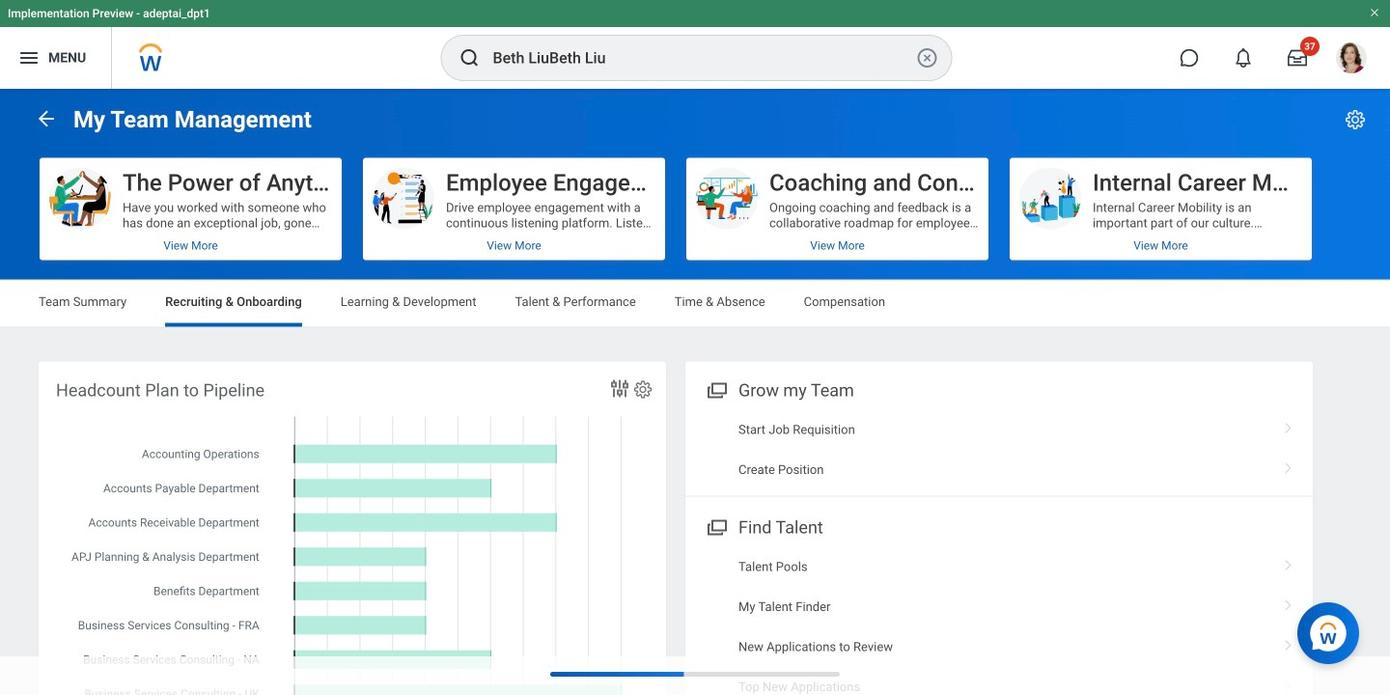 Task type: vqa. For each thing, say whether or not it's contained in the screenshot.
"toolbar"
no



Task type: describe. For each thing, give the bounding box(es) containing it.
x circle image
[[916, 46, 939, 70]]

notifications large image
[[1234, 48, 1253, 68]]

configure and view chart data image
[[608, 377, 631, 400]]

chevron right image for 2nd menu group image from the bottom of the page
[[1277, 416, 1302, 435]]

configure this page image
[[1344, 108, 1367, 131]]

chevron right image for 2nd menu group image from the top
[[1277, 553, 1302, 572]]

previous page image
[[35, 107, 58, 130]]

search image
[[458, 46, 481, 70]]

list for 2nd menu group image from the top
[[686, 547, 1313, 695]]

3 chevron right image from the top
[[1277, 633, 1302, 652]]

list for 2nd menu group image from the bottom of the page
[[686, 410, 1313, 490]]



Task type: locate. For each thing, give the bounding box(es) containing it.
tab list
[[19, 281, 1371, 327]]

justify image
[[17, 46, 41, 70]]

1 vertical spatial chevron right image
[[1277, 553, 1302, 572]]

1 vertical spatial list
[[686, 547, 1313, 695]]

menu group image
[[703, 376, 729, 402], [703, 513, 729, 539]]

2 chevron right image from the top
[[1277, 593, 1302, 612]]

list
[[686, 410, 1313, 490], [686, 547, 1313, 695]]

1 chevron right image from the top
[[1277, 456, 1302, 475]]

3 chevron right image from the top
[[1277, 673, 1302, 692]]

2 menu group image from the top
[[703, 513, 729, 539]]

0 vertical spatial menu group image
[[703, 376, 729, 402]]

chevron right image
[[1277, 416, 1302, 435], [1277, 553, 1302, 572], [1277, 633, 1302, 652]]

Search Workday  search field
[[493, 37, 912, 79]]

0 vertical spatial chevron right image
[[1277, 416, 1302, 435]]

chevron right image
[[1277, 456, 1302, 475], [1277, 593, 1302, 612], [1277, 673, 1302, 692]]

2 vertical spatial chevron right image
[[1277, 673, 1302, 692]]

banner
[[0, 0, 1390, 89]]

chevron right image for 2nd menu group image from the bottom of the page's chevron right icon
[[1277, 456, 1302, 475]]

main content
[[0, 89, 1390, 695]]

inbox large image
[[1288, 48, 1307, 68]]

2 chevron right image from the top
[[1277, 553, 1302, 572]]

0 vertical spatial chevron right image
[[1277, 456, 1302, 475]]

0 vertical spatial list
[[686, 410, 1313, 490]]

1 vertical spatial menu group image
[[703, 513, 729, 539]]

configure headcount plan to pipeline image
[[632, 379, 654, 400]]

headcount plan to pipeline element
[[39, 362, 666, 695]]

profile logan mcneil image
[[1336, 42, 1367, 77]]

1 chevron right image from the top
[[1277, 416, 1302, 435]]

2 list from the top
[[686, 547, 1313, 695]]

2 vertical spatial chevron right image
[[1277, 633, 1302, 652]]

chevron right image for 2nd menu group image from the top's chevron right icon
[[1277, 593, 1302, 612]]

1 vertical spatial chevron right image
[[1277, 593, 1302, 612]]

1 menu group image from the top
[[703, 376, 729, 402]]

close environment banner image
[[1369, 7, 1381, 18]]

1 list from the top
[[686, 410, 1313, 490]]



